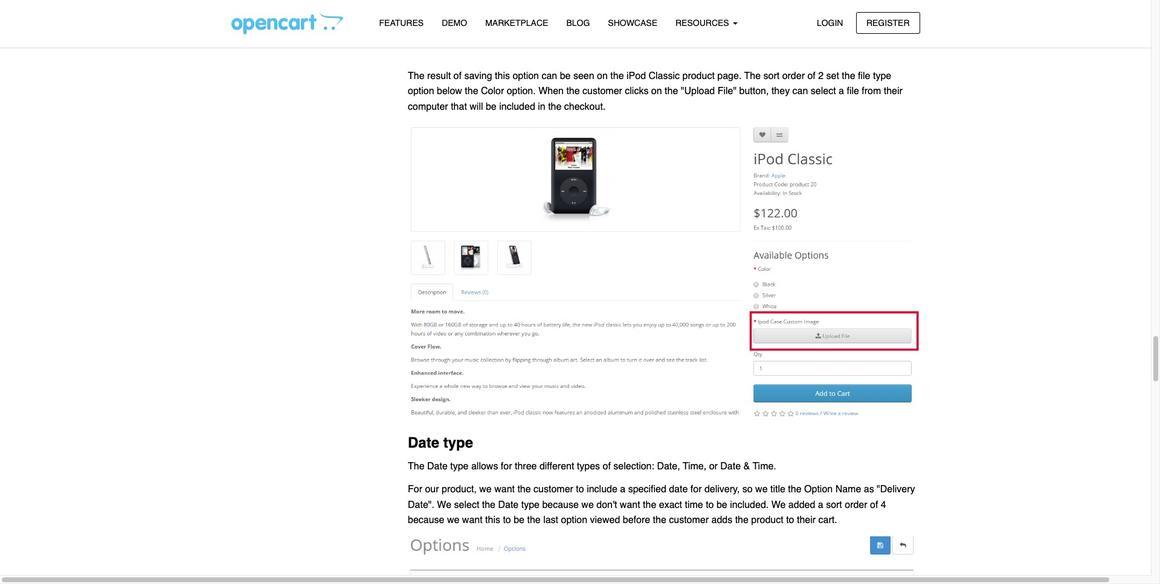 Task type: vqa. For each thing, say whether or not it's contained in the screenshot.
specified
yes



Task type: describe. For each thing, give the bounding box(es) containing it.
1 horizontal spatial a
[[818, 500, 823, 511]]

be left the last
[[514, 516, 525, 526]]

sort inside the result of saving this option can be seen on the ipod classic product page. the sort order of 2 set the file type option below the color option. when the customer clicks on the "upload file" button, they can select a file from their computer that will be included in the checkout.
[[764, 71, 780, 81]]

file"
[[718, 86, 737, 97]]

select inside the result of saving this option can be seen on the ipod classic product page. the sort order of 2 set the file type option below the color option. when the customer clicks on the "upload file" button, they can select a file from their computer that will be included in the checkout.
[[811, 86, 836, 97]]

login link
[[807, 12, 854, 34]]

the result of saving this option can be seen on the ipod classic product page. the sort order of 2 set the file type option below the color option. when the customer clicks on the "upload file" button, they can select a file from their computer that will be included in the checkout.
[[408, 71, 903, 112]]

from
[[862, 86, 881, 97]]

0 vertical spatial for
[[501, 462, 512, 473]]

the left "ipod"
[[611, 71, 624, 81]]

time
[[685, 500, 703, 511]]

2 vertical spatial customer
[[669, 516, 709, 526]]

included
[[499, 102, 535, 112]]

to left include
[[576, 485, 584, 496]]

the down classic
[[665, 86, 678, 97]]

the down allows
[[482, 500, 496, 511]]

we right so
[[755, 485, 768, 496]]

opencart - open source shopping cart solution image
[[231, 13, 343, 34]]

option
[[804, 485, 833, 496]]

computer
[[408, 102, 448, 112]]

1 horizontal spatial option
[[513, 71, 539, 81]]

will
[[470, 102, 483, 112]]

specified
[[628, 485, 666, 496]]

date".
[[408, 500, 434, 511]]

different
[[540, 462, 574, 473]]

the right set
[[842, 71, 855, 81]]

three
[[515, 462, 537, 473]]

when
[[539, 86, 564, 97]]

result
[[427, 71, 451, 81]]

features
[[379, 18, 424, 28]]

demo
[[442, 18, 467, 28]]

the right title
[[788, 485, 802, 496]]

ipod
[[627, 71, 646, 81]]

date
[[669, 485, 688, 496]]

type up product,
[[450, 462, 469, 473]]

product,
[[442, 485, 477, 496]]

customer inside the result of saving this option can be seen on the ipod classic product page. the sort order of 2 set the file type option below the color option. when the customer clicks on the "upload file" button, they can select a file from their computer that will be included in the checkout.
[[583, 86, 622, 97]]

order inside the result of saving this option can be seen on the ipod classic product page. the sort order of 2 set the file type option below the color option. when the customer clicks on the "upload file" button, they can select a file from their computer that will be included in the checkout.
[[782, 71, 805, 81]]

register
[[867, 18, 910, 27]]

to down the added
[[786, 516, 794, 526]]

0 horizontal spatial because
[[408, 516, 444, 526]]

name
[[836, 485, 861, 496]]

selection:
[[614, 462, 654, 473]]

to right time
[[706, 500, 714, 511]]

option.
[[507, 86, 536, 97]]

saving
[[464, 71, 492, 81]]

"delivery
[[877, 485, 915, 496]]

for inside for our product, we want the customer to include a specified date for delivery, so we title the option name as "delivery date". we select the date type because we don't want the exact time to be included. we added a sort order of 4 because we want this to be the last option viewed before the customer adds the product to their cart.
[[691, 485, 702, 496]]

product inside the result of saving this option can be seen on the ipod classic product page. the sort order of 2 set the file type option below the color option. when the customer clicks on the "upload file" button, they can select a file from their computer that will be included in the checkout.
[[683, 71, 715, 81]]

marketplace
[[485, 18, 548, 28]]

in
[[538, 102, 546, 112]]

ipod case cusom image product page image
[[408, 123, 920, 420]]

we down allows
[[479, 485, 492, 496]]

a inside the result of saving this option can be seen on the ipod classic product page. the sort order of 2 set the file type option below the color option. when the customer clicks on the "upload file" button, they can select a file from their computer that will be included in the checkout.
[[839, 86, 844, 97]]

last
[[543, 516, 558, 526]]

their inside for our product, we want the customer to include a specified date for delivery, so we title the option name as "delivery date". we select the date type because we don't want the exact time to be included. we added a sort order of 4 because we want this to be the last option viewed before the customer adds the product to their cart.
[[797, 516, 816, 526]]

our
[[425, 485, 439, 496]]

2 vertical spatial want
[[462, 516, 483, 526]]

showcase link
[[599, 13, 667, 34]]

features link
[[370, 13, 433, 34]]

button,
[[739, 86, 769, 97]]

as
[[864, 485, 874, 496]]

the date type allows for three different types of selection: date, time, or date & time.
[[408, 462, 776, 473]]

0 horizontal spatial a
[[620, 485, 626, 496]]

option inside for our product, we want the customer to include a specified date for delivery, so we title the option name as "delivery date". we select the date type because we don't want the exact time to be included. we added a sort order of 4 because we want this to be the last option viewed before the customer adds the product to their cart.
[[561, 516, 587, 526]]

or
[[709, 462, 718, 473]]

blog
[[566, 18, 590, 28]]

0 horizontal spatial on
[[597, 71, 608, 81]]

the for the date type allows for three different types of selection: date, time, or date & time.
[[408, 462, 425, 473]]

below
[[437, 86, 462, 97]]

this inside the result of saving this option can be seen on the ipod classic product page. the sort order of 2 set the file type option below the color option. when the customer clicks on the "upload file" button, they can select a file from their computer that will be included in the checkout.
[[495, 71, 510, 81]]

sort inside for our product, we want the customer to include a specified date for delivery, so we title the option name as "delivery date". we select the date type because we don't want the exact time to be included. we added a sort order of 4 because we want this to be the last option viewed before the customer adds the product to their cart.
[[826, 500, 842, 511]]

4
[[881, 500, 886, 511]]

set
[[826, 71, 839, 81]]

checkout.
[[564, 102, 606, 112]]

seen
[[573, 71, 594, 81]]

we left don't in the bottom right of the page
[[582, 500, 594, 511]]

that
[[451, 102, 467, 112]]

1 horizontal spatial can
[[793, 86, 808, 97]]

&
[[744, 462, 750, 473]]

the right the in
[[548, 102, 562, 112]]

resources
[[676, 18, 732, 28]]

delivery date image
[[408, 537, 920, 585]]

the up the button,
[[744, 71, 761, 81]]

allows
[[471, 462, 498, 473]]

2
[[818, 71, 824, 81]]



Task type: locate. For each thing, give the bounding box(es) containing it.
1 vertical spatial sort
[[826, 500, 842, 511]]

their right from
[[884, 86, 903, 97]]

1 vertical spatial can
[[793, 86, 808, 97]]

type
[[873, 71, 891, 81], [443, 435, 473, 452], [450, 462, 469, 473], [521, 500, 540, 511]]

types
[[577, 462, 600, 473]]

to
[[576, 485, 584, 496], [706, 500, 714, 511], [503, 516, 511, 526], [786, 516, 794, 526]]

the up "will"
[[465, 86, 478, 97]]

of right types
[[603, 462, 611, 473]]

2 we from the left
[[772, 500, 786, 511]]

option right the last
[[561, 516, 587, 526]]

clicks
[[625, 86, 649, 97]]

product down included.
[[751, 516, 784, 526]]

0 horizontal spatial option
[[408, 86, 434, 97]]

0 vertical spatial product
[[683, 71, 715, 81]]

for up time
[[691, 485, 702, 496]]

for our product, we want the customer to include a specified date for delivery, so we title the option name as "delivery date". we select the date type because we don't want the exact time to be included. we added a sort order of 4 because we want this to be the last option viewed before the customer adds the product to their cart.
[[408, 485, 915, 526]]

option up option.
[[513, 71, 539, 81]]

of left 2
[[808, 71, 816, 81]]

0 vertical spatial on
[[597, 71, 608, 81]]

customer
[[583, 86, 622, 97], [534, 485, 573, 496], [669, 516, 709, 526]]

classic
[[649, 71, 680, 81]]

0 vertical spatial select
[[811, 86, 836, 97]]

blog link
[[557, 13, 599, 34]]

this inside for our product, we want the customer to include a specified date for delivery, so we title the option name as "delivery date". we select the date type because we don't want the exact time to be included. we added a sort order of 4 because we want this to be the last option viewed before the customer adds the product to their cart.
[[485, 516, 500, 526]]

1 horizontal spatial on
[[651, 86, 662, 97]]

added
[[789, 500, 815, 511]]

ipod case custom image product image
[[408, 0, 920, 61]]

the down exact
[[653, 516, 666, 526]]

1 vertical spatial order
[[845, 500, 868, 511]]

type up from
[[873, 71, 891, 81]]

0 vertical spatial can
[[542, 71, 557, 81]]

to left the last
[[503, 516, 511, 526]]

date inside for our product, we want the customer to include a specified date for delivery, so we title the option name as "delivery date". we select the date type because we don't want the exact time to be included. we added a sort order of 4 because we want this to be the last option viewed before the customer adds the product to their cart.
[[498, 500, 519, 511]]

included.
[[730, 500, 769, 511]]

order down name
[[845, 500, 868, 511]]

2 vertical spatial option
[[561, 516, 587, 526]]

type inside the result of saving this option can be seen on the ipod classic product page. the sort order of 2 set the file type option below the color option. when the customer clicks on the "upload file" button, they can select a file from their computer that will be included in the checkout.
[[873, 71, 891, 81]]

0 horizontal spatial select
[[454, 500, 479, 511]]

1 vertical spatial because
[[408, 516, 444, 526]]

want down product,
[[462, 516, 483, 526]]

can up when
[[542, 71, 557, 81]]

0 vertical spatial because
[[542, 500, 579, 511]]

viewed
[[590, 516, 620, 526]]

0 horizontal spatial their
[[797, 516, 816, 526]]

0 horizontal spatial order
[[782, 71, 805, 81]]

for left three
[[501, 462, 512, 473]]

2 horizontal spatial option
[[561, 516, 587, 526]]

1 vertical spatial option
[[408, 86, 434, 97]]

cart.
[[819, 516, 837, 526]]

0 horizontal spatial for
[[501, 462, 512, 473]]

type up allows
[[443, 435, 473, 452]]

0 vertical spatial sort
[[764, 71, 780, 81]]

file up from
[[858, 71, 871, 81]]

1 horizontal spatial select
[[811, 86, 836, 97]]

file left from
[[847, 86, 859, 97]]

file
[[858, 71, 871, 81], [847, 86, 859, 97]]

product inside for our product, we want the customer to include a specified date for delivery, so we title the option name as "delivery date". we select the date type because we don't want the exact time to be included. we added a sort order of 4 because we want this to be the last option viewed before the customer adds the product to their cart.
[[751, 516, 784, 526]]

order up they
[[782, 71, 805, 81]]

0 vertical spatial option
[[513, 71, 539, 81]]

their inside the result of saving this option can be seen on the ipod classic product page. the sort order of 2 set the file type option below the color option. when the customer clicks on the "upload file" button, they can select a file from their computer that will be included in the checkout.
[[884, 86, 903, 97]]

we down title
[[772, 500, 786, 511]]

1 horizontal spatial sort
[[826, 500, 842, 511]]

1 vertical spatial for
[[691, 485, 702, 496]]

option
[[513, 71, 539, 81], [408, 86, 434, 97], [561, 516, 587, 526]]

1 horizontal spatial we
[[772, 500, 786, 511]]

date,
[[657, 462, 680, 473]]

time,
[[683, 462, 707, 473]]

1 horizontal spatial for
[[691, 485, 702, 496]]

don't
[[597, 500, 617, 511]]

1 vertical spatial their
[[797, 516, 816, 526]]

register link
[[856, 12, 920, 34]]

we
[[437, 500, 451, 511], [772, 500, 786, 511]]

be left seen
[[560, 71, 571, 81]]

1 we from the left
[[437, 500, 451, 511]]

0 vertical spatial want
[[494, 485, 515, 496]]

because down 'date".'
[[408, 516, 444, 526]]

we
[[479, 485, 492, 496], [755, 485, 768, 496], [582, 500, 594, 511], [447, 516, 460, 526]]

demo link
[[433, 13, 476, 34]]

1 horizontal spatial customer
[[583, 86, 622, 97]]

login
[[817, 18, 843, 27]]

for
[[501, 462, 512, 473], [691, 485, 702, 496]]

the down three
[[518, 485, 531, 496]]

0 vertical spatial order
[[782, 71, 805, 81]]

of
[[454, 71, 462, 81], [808, 71, 816, 81], [603, 462, 611, 473], [870, 500, 878, 511]]

1 vertical spatial product
[[751, 516, 784, 526]]

so
[[743, 485, 753, 496]]

because up the last
[[542, 500, 579, 511]]

want up before
[[620, 500, 640, 511]]

0 vertical spatial their
[[884, 86, 903, 97]]

the for the result of saving this option can be seen on the ipod classic product page. the sort order of 2 set the file type option below the color option. when the customer clicks on the "upload file" button, they can select a file from their computer that will be included in the checkout.
[[408, 71, 425, 81]]

1 horizontal spatial because
[[542, 500, 579, 511]]

want
[[494, 485, 515, 496], [620, 500, 640, 511], [462, 516, 483, 526]]

order
[[782, 71, 805, 81], [845, 500, 868, 511]]

of left 4
[[870, 500, 878, 511]]

page.
[[717, 71, 742, 81]]

time.
[[753, 462, 776, 473]]

customer down "different"
[[534, 485, 573, 496]]

include
[[587, 485, 618, 496]]

order inside for our product, we want the customer to include a specified date for delivery, so we title the option name as "delivery date". we select the date type because we don't want the exact time to be included. we added a sort order of 4 because we want this to be the last option viewed before the customer adds the product to their cart.
[[845, 500, 868, 511]]

1 horizontal spatial product
[[751, 516, 784, 526]]

0 vertical spatial customer
[[583, 86, 622, 97]]

marketplace link
[[476, 13, 557, 34]]

their down the added
[[797, 516, 816, 526]]

the left result
[[408, 71, 425, 81]]

can right they
[[793, 86, 808, 97]]

select down 2
[[811, 86, 836, 97]]

be
[[560, 71, 571, 81], [486, 102, 497, 112], [717, 500, 727, 511], [514, 516, 525, 526]]

on right seen
[[597, 71, 608, 81]]

0 horizontal spatial we
[[437, 500, 451, 511]]

of inside for our product, we want the customer to include a specified date for delivery, so we title the option name as "delivery date". we select the date type because we don't want the exact time to be included. we added a sort order of 4 because we want this to be the last option viewed before the customer adds the product to their cart.
[[870, 500, 878, 511]]

2 horizontal spatial want
[[620, 500, 640, 511]]

the down included.
[[735, 516, 749, 526]]

select inside for our product, we want the customer to include a specified date for delivery, so we title the option name as "delivery date". we select the date type because we don't want the exact time to be included. we added a sort order of 4 because we want this to be the last option viewed before the customer adds the product to their cart.
[[454, 500, 479, 511]]

type inside for our product, we want the customer to include a specified date for delivery, so we title the option name as "delivery date". we select the date type because we don't want the exact time to be included. we added a sort order of 4 because we want this to be the last option viewed before the customer adds the product to their cart.
[[521, 500, 540, 511]]

showcase
[[608, 18, 657, 28]]

we down the our
[[437, 500, 451, 511]]

customer up "checkout."
[[583, 86, 622, 97]]

1 horizontal spatial want
[[494, 485, 515, 496]]

resources link
[[667, 13, 747, 34]]

select
[[811, 86, 836, 97], [454, 500, 479, 511]]

0 horizontal spatial customer
[[534, 485, 573, 496]]

1 vertical spatial select
[[454, 500, 479, 511]]

before
[[623, 516, 650, 526]]

date type
[[408, 435, 473, 452]]

a right include
[[620, 485, 626, 496]]

delivery,
[[705, 485, 740, 496]]

2 horizontal spatial customer
[[669, 516, 709, 526]]

type down three
[[521, 500, 540, 511]]

their
[[884, 86, 903, 97], [797, 516, 816, 526]]

0 vertical spatial file
[[858, 71, 871, 81]]

on
[[597, 71, 608, 81], [651, 86, 662, 97]]

0 vertical spatial a
[[839, 86, 844, 97]]

want down allows
[[494, 485, 515, 496]]

they
[[772, 86, 790, 97]]

sort up cart.
[[826, 500, 842, 511]]

because
[[542, 500, 579, 511], [408, 516, 444, 526]]

this up color
[[495, 71, 510, 81]]

we down product,
[[447, 516, 460, 526]]

this
[[495, 71, 510, 81], [485, 516, 500, 526]]

a down set
[[839, 86, 844, 97]]

sort up they
[[764, 71, 780, 81]]

for
[[408, 485, 422, 496]]

0 horizontal spatial sort
[[764, 71, 780, 81]]

"upload
[[681, 86, 715, 97]]

can
[[542, 71, 557, 81], [793, 86, 808, 97]]

date
[[408, 435, 439, 452], [427, 462, 448, 473], [721, 462, 741, 473], [498, 500, 519, 511]]

1 vertical spatial customer
[[534, 485, 573, 496]]

title
[[770, 485, 786, 496]]

color
[[481, 86, 504, 97]]

this down allows
[[485, 516, 500, 526]]

1 vertical spatial a
[[620, 485, 626, 496]]

1 horizontal spatial order
[[845, 500, 868, 511]]

the down specified
[[643, 500, 657, 511]]

select down product,
[[454, 500, 479, 511]]

2 vertical spatial a
[[818, 500, 823, 511]]

0 horizontal spatial can
[[542, 71, 557, 81]]

the
[[408, 71, 425, 81], [744, 71, 761, 81], [408, 462, 425, 473]]

1 vertical spatial this
[[485, 516, 500, 526]]

0 vertical spatial this
[[495, 71, 510, 81]]

be up adds
[[717, 500, 727, 511]]

product up "upload
[[683, 71, 715, 81]]

1 vertical spatial file
[[847, 86, 859, 97]]

the
[[611, 71, 624, 81], [842, 71, 855, 81], [465, 86, 478, 97], [566, 86, 580, 97], [665, 86, 678, 97], [548, 102, 562, 112], [518, 485, 531, 496], [788, 485, 802, 496], [482, 500, 496, 511], [643, 500, 657, 511], [527, 516, 541, 526], [653, 516, 666, 526], [735, 516, 749, 526]]

the up for
[[408, 462, 425, 473]]

the down seen
[[566, 86, 580, 97]]

customer down time
[[669, 516, 709, 526]]

a
[[839, 86, 844, 97], [620, 485, 626, 496], [818, 500, 823, 511]]

a down option
[[818, 500, 823, 511]]

of up below
[[454, 71, 462, 81]]

be right "will"
[[486, 102, 497, 112]]

the left the last
[[527, 516, 541, 526]]

adds
[[712, 516, 733, 526]]

on down classic
[[651, 86, 662, 97]]

option up computer
[[408, 86, 434, 97]]

0 horizontal spatial want
[[462, 516, 483, 526]]

1 vertical spatial want
[[620, 500, 640, 511]]

0 horizontal spatial product
[[683, 71, 715, 81]]

1 vertical spatial on
[[651, 86, 662, 97]]

2 horizontal spatial a
[[839, 86, 844, 97]]

1 horizontal spatial their
[[884, 86, 903, 97]]

exact
[[659, 500, 682, 511]]

sort
[[764, 71, 780, 81], [826, 500, 842, 511]]

product
[[683, 71, 715, 81], [751, 516, 784, 526]]



